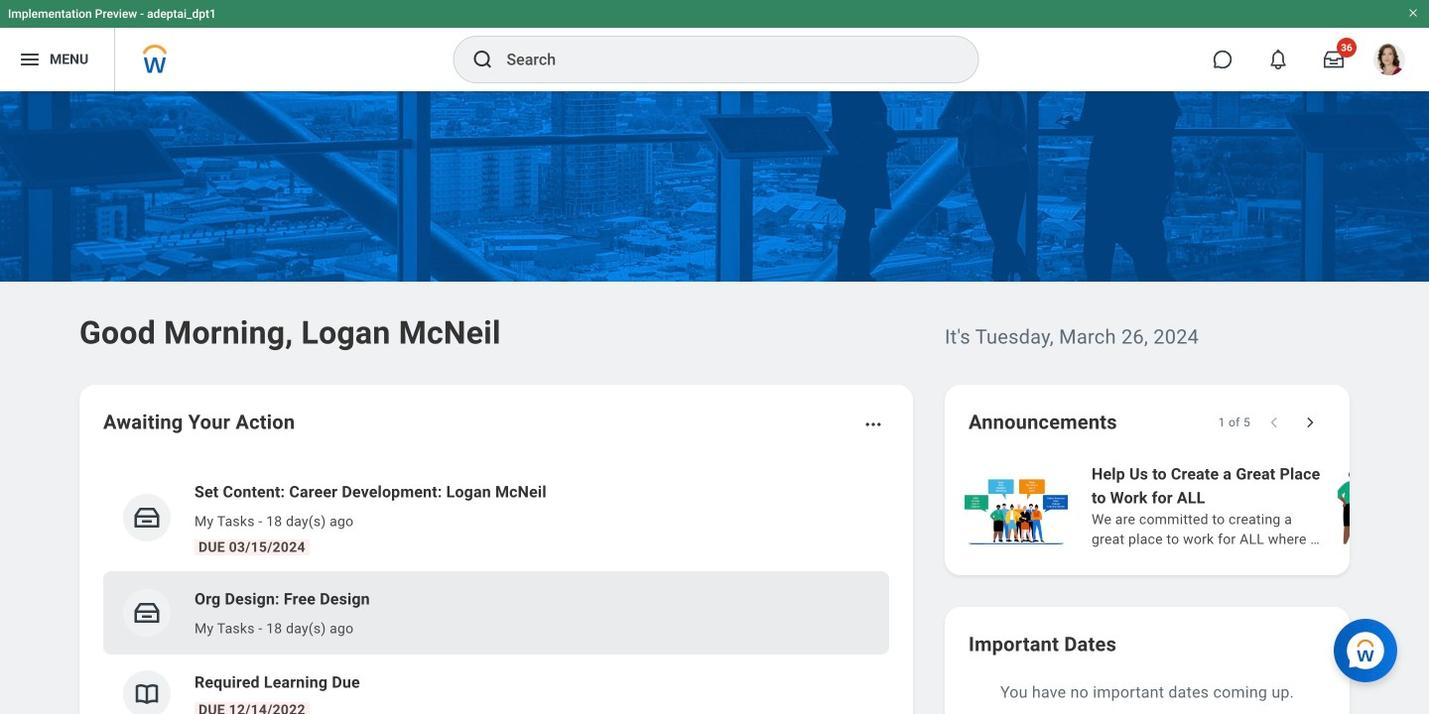 Task type: describe. For each thing, give the bounding box(es) containing it.
notifications large image
[[1269, 50, 1289, 70]]

inbox large image
[[1325, 50, 1345, 70]]

inbox image
[[132, 599, 162, 629]]

inbox image
[[132, 503, 162, 533]]

justify image
[[18, 48, 42, 71]]

search image
[[471, 48, 495, 71]]

chevron left small image
[[1265, 413, 1285, 433]]

close environment banner image
[[1408, 7, 1420, 19]]



Task type: locate. For each thing, give the bounding box(es) containing it.
status
[[1219, 415, 1251, 431]]

1 horizontal spatial list
[[961, 461, 1430, 552]]

0 horizontal spatial list
[[103, 465, 890, 715]]

banner
[[0, 0, 1430, 91]]

main content
[[0, 91, 1430, 715]]

book open image
[[132, 680, 162, 710]]

list
[[961, 461, 1430, 552], [103, 465, 890, 715]]

list item
[[103, 572, 890, 655]]

chevron right small image
[[1301, 413, 1321, 433]]

profile logan mcneil image
[[1374, 44, 1406, 80]]

Search Workday  search field
[[507, 38, 938, 81]]



Task type: vqa. For each thing, say whether or not it's contained in the screenshot.
'22'
no



